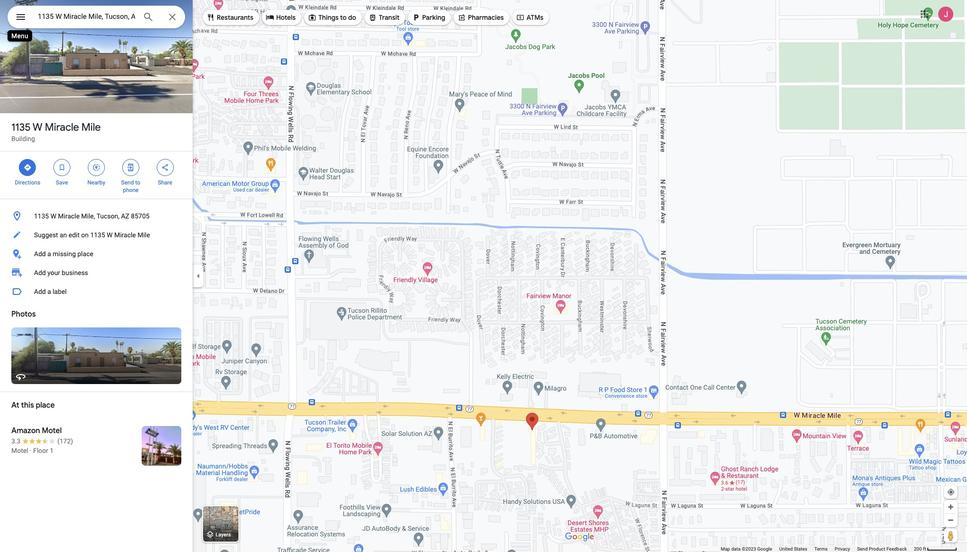 Task type: locate. For each thing, give the bounding box(es) containing it.
ft
[[924, 547, 927, 552]]

0 horizontal spatial to
[[135, 180, 140, 186]]

w down tucson,
[[107, 232, 113, 239]]

place down on
[[78, 250, 93, 258]]

mile up ''
[[81, 121, 101, 134]]

mile inside suggest an edit on 1135 w miracle mile button
[[138, 232, 150, 239]]

1 horizontal spatial place
[[78, 250, 93, 258]]

google account: james peterson  
(james.peterson1902@gmail.com) image
[[939, 6, 954, 22]]

0 vertical spatial mile
[[81, 121, 101, 134]]


[[412, 12, 421, 23]]

1 vertical spatial 1135
[[34, 213, 49, 220]]

google maps element
[[0, 0, 968, 553]]

1135 w miracle mile, tucson, az 85705 button
[[0, 207, 193, 226]]

an
[[60, 232, 67, 239]]

w for mile
[[33, 121, 42, 134]]

w inside "1135 w miracle mile building"
[[33, 121, 42, 134]]

directions
[[15, 180, 40, 186]]

2 add from the top
[[34, 269, 46, 277]]

0 horizontal spatial place
[[36, 401, 55, 411]]

0 vertical spatial w
[[33, 121, 42, 134]]

1135 inside "button"
[[34, 213, 49, 220]]

0 horizontal spatial motel
[[11, 448, 28, 455]]


[[516, 12, 525, 23]]

1135 for mile,
[[34, 213, 49, 220]]

1 vertical spatial w
[[51, 213, 56, 220]]

product
[[870, 547, 886, 552]]

0 vertical spatial to
[[340, 13, 347, 22]]

send product feedback button
[[858, 547, 908, 553]]

2 vertical spatial 1135
[[90, 232, 105, 239]]

send for send to phone
[[121, 180, 134, 186]]

to inside send to phone
[[135, 180, 140, 186]]

motel up 3.3 stars 172 reviews image
[[42, 427, 62, 436]]

1135 inside button
[[90, 232, 105, 239]]

place right this
[[36, 401, 55, 411]]

miracle up 
[[45, 121, 79, 134]]

this
[[21, 401, 34, 411]]

send inside send to phone
[[121, 180, 134, 186]]

1 vertical spatial add
[[34, 269, 46, 277]]

 things to do
[[308, 12, 356, 23]]

1
[[50, 448, 54, 455]]

tucson,
[[97, 213, 120, 220]]

states
[[795, 547, 808, 552]]

200 ft button
[[915, 547, 958, 552]]

0 horizontal spatial w
[[33, 121, 42, 134]]

w up suggest
[[51, 213, 56, 220]]

mile
[[81, 121, 101, 134], [138, 232, 150, 239]]

add left label
[[34, 288, 46, 296]]

1135 for mile
[[11, 121, 31, 134]]

miracle inside "1135 w miracle mile building"
[[45, 121, 79, 134]]

85705
[[131, 213, 150, 220]]

motel down the 3.3
[[11, 448, 28, 455]]

footer
[[721, 547, 915, 553]]

miracle left "mile,"
[[58, 213, 80, 220]]

a left label
[[47, 288, 51, 296]]

0 vertical spatial place
[[78, 250, 93, 258]]

show street view coverage image
[[945, 529, 958, 543]]

 transit
[[369, 12, 400, 23]]

1 horizontal spatial w
[[51, 213, 56, 220]]

to inside  things to do
[[340, 13, 347, 22]]

0 horizontal spatial send
[[121, 180, 134, 186]]

2 vertical spatial miracle
[[114, 232, 136, 239]]

1 vertical spatial motel
[[11, 448, 28, 455]]

business
[[62, 269, 88, 277]]

0 horizontal spatial 1135
[[11, 121, 31, 134]]

miracle for mile
[[45, 121, 79, 134]]

 hotels
[[266, 12, 296, 23]]

1 vertical spatial send
[[858, 547, 868, 552]]

w inside button
[[107, 232, 113, 239]]

send inside 'button'
[[858, 547, 868, 552]]

0 vertical spatial 1135
[[11, 121, 31, 134]]

0 vertical spatial miracle
[[45, 121, 79, 134]]


[[161, 163, 169, 173]]

add down suggest
[[34, 250, 46, 258]]

building
[[11, 135, 35, 143]]


[[207, 12, 215, 23]]

1135 inside "1135 w miracle mile building"
[[11, 121, 31, 134]]

miracle
[[45, 121, 79, 134], [58, 213, 80, 220], [114, 232, 136, 239]]

data
[[732, 547, 741, 552]]

1 vertical spatial miracle
[[58, 213, 80, 220]]

w inside "button"
[[51, 213, 56, 220]]

miracle down az
[[114, 232, 136, 239]]

floor
[[33, 448, 48, 455]]

1 horizontal spatial motel
[[42, 427, 62, 436]]


[[23, 163, 32, 173]]

a
[[47, 250, 51, 258], [47, 288, 51, 296]]

None field
[[38, 11, 135, 22]]

add your business link
[[0, 264, 193, 283]]


[[458, 12, 466, 23]]

1 add from the top
[[34, 250, 46, 258]]

1135
[[11, 121, 31, 134], [34, 213, 49, 220], [90, 232, 105, 239]]

add
[[34, 250, 46, 258], [34, 269, 46, 277], [34, 288, 46, 296]]

2 horizontal spatial w
[[107, 232, 113, 239]]

1 horizontal spatial to
[[340, 13, 347, 22]]

send left product
[[858, 547, 868, 552]]

transit
[[379, 13, 400, 22]]

place
[[78, 250, 93, 258], [36, 401, 55, 411]]

suggest
[[34, 232, 58, 239]]

add left your
[[34, 269, 46, 277]]

2 vertical spatial w
[[107, 232, 113, 239]]

mile down "85705"
[[138, 232, 150, 239]]

amazon
[[11, 427, 40, 436]]

motel · floor 1
[[11, 448, 54, 455]]

0 vertical spatial send
[[121, 180, 134, 186]]

2 vertical spatial add
[[34, 288, 46, 296]]

map data ©2023 google
[[721, 547, 773, 552]]

united states button
[[780, 547, 808, 553]]

200 ft
[[915, 547, 927, 552]]

1135 right on
[[90, 232, 105, 239]]

3 add from the top
[[34, 288, 46, 296]]

to
[[340, 13, 347, 22], [135, 180, 140, 186]]

w
[[33, 121, 42, 134], [51, 213, 56, 220], [107, 232, 113, 239]]

1 horizontal spatial 1135
[[34, 213, 49, 220]]

1 vertical spatial mile
[[138, 232, 150, 239]]

at
[[11, 401, 19, 411]]

1 horizontal spatial send
[[858, 547, 868, 552]]

to up phone
[[135, 180, 140, 186]]

1135 up 'building'
[[11, 121, 31, 134]]

footer containing map data ©2023 google
[[721, 547, 915, 553]]

1135 up suggest
[[34, 213, 49, 220]]


[[92, 163, 101, 173]]

send for send product feedback
[[858, 547, 868, 552]]


[[369, 12, 377, 23]]


[[58, 163, 66, 173]]

 button
[[8, 6, 34, 30]]

0 vertical spatial add
[[34, 250, 46, 258]]

united
[[780, 547, 793, 552]]

2 horizontal spatial 1135
[[90, 232, 105, 239]]

1 vertical spatial to
[[135, 180, 140, 186]]

united states
[[780, 547, 808, 552]]

motel
[[42, 427, 62, 436], [11, 448, 28, 455]]

mile inside "1135 w miracle mile building"
[[81, 121, 101, 134]]

things
[[319, 13, 339, 22]]

1 horizontal spatial mile
[[138, 232, 150, 239]]

1 a from the top
[[47, 250, 51, 258]]

a left missing at the left
[[47, 250, 51, 258]]

200
[[915, 547, 923, 552]]

0 horizontal spatial mile
[[81, 121, 101, 134]]

2 a from the top
[[47, 288, 51, 296]]

to left "do"
[[340, 13, 347, 22]]

send
[[121, 180, 134, 186], [858, 547, 868, 552]]

parking
[[423, 13, 446, 22]]

add for add a label
[[34, 288, 46, 296]]

1 vertical spatial a
[[47, 288, 51, 296]]

0 vertical spatial a
[[47, 250, 51, 258]]

privacy
[[835, 547, 851, 552]]

restaurants
[[217, 13, 254, 22]]

footer inside google maps element
[[721, 547, 915, 553]]

 parking
[[412, 12, 446, 23]]

w up 'building'
[[33, 121, 42, 134]]

miracle inside "button"
[[58, 213, 80, 220]]

send up phone
[[121, 180, 134, 186]]

atms
[[527, 13, 544, 22]]

suggest an edit on 1135 w miracle mile button
[[0, 226, 193, 245]]



Task type: vqa. For each thing, say whether or not it's contained in the screenshot.
1135 W Miracle Mile Building
yes



Task type: describe. For each thing, give the bounding box(es) containing it.
 pharmacies
[[458, 12, 504, 23]]

share
[[158, 180, 172, 186]]

add a label
[[34, 288, 67, 296]]

do
[[348, 13, 356, 22]]

collapse side panel image
[[193, 271, 204, 282]]

add a label button
[[0, 283, 193, 301]]

on
[[81, 232, 89, 239]]

hotels
[[276, 13, 296, 22]]

missing
[[53, 250, 76, 258]]

 atms
[[516, 12, 544, 23]]

add for add a missing place
[[34, 250, 46, 258]]

miracle inside button
[[114, 232, 136, 239]]

label
[[53, 288, 67, 296]]

©2023
[[742, 547, 757, 552]]

a for missing
[[47, 250, 51, 258]]


[[127, 163, 135, 173]]


[[15, 10, 26, 24]]

zoom out image
[[948, 517, 955, 525]]

none field inside the 1135 w miracle mile, tucson, az 85705 field
[[38, 11, 135, 22]]


[[308, 12, 317, 23]]

1 vertical spatial place
[[36, 401, 55, 411]]

·
[[30, 448, 32, 455]]

pharmacies
[[468, 13, 504, 22]]

show your location image
[[947, 489, 956, 497]]

map
[[721, 547, 731, 552]]

add a missing place button
[[0, 245, 193, 264]]

1135 w miracle mile building
[[11, 121, 101, 143]]

send to phone
[[121, 180, 140, 194]]

save
[[56, 180, 68, 186]]

nearby
[[87, 180, 105, 186]]

terms button
[[815, 547, 828, 553]]

zoom in image
[[948, 504, 955, 511]]

layers
[[216, 533, 231, 539]]

 restaurants
[[207, 12, 254, 23]]

terms
[[815, 547, 828, 552]]

3.3
[[11, 438, 21, 446]]

at this place
[[11, 401, 55, 411]]

send product feedback
[[858, 547, 908, 552]]

place inside button
[[78, 250, 93, 258]]

privacy button
[[835, 547, 851, 553]]

feedback
[[887, 547, 908, 552]]

 search field
[[8, 6, 185, 30]]

1135 w miracle mile, tucson, az 85705
[[34, 213, 150, 220]]

w for mile,
[[51, 213, 56, 220]]

1135 w miracle mile main content
[[0, 0, 193, 553]]


[[266, 12, 274, 23]]

amazon motel
[[11, 427, 62, 436]]

az
[[121, 213, 129, 220]]

1135 W Miracle Mile, Tucson, AZ 85705 field
[[8, 6, 185, 28]]

phone
[[123, 187, 139, 194]]

mile,
[[81, 213, 95, 220]]

suggest an edit on 1135 w miracle mile
[[34, 232, 150, 239]]

edit
[[69, 232, 80, 239]]

0 vertical spatial motel
[[42, 427, 62, 436]]

(172)
[[57, 438, 73, 446]]

add your business
[[34, 269, 88, 277]]

a for label
[[47, 288, 51, 296]]

miracle for mile,
[[58, 213, 80, 220]]

your
[[47, 269, 60, 277]]

add for add your business
[[34, 269, 46, 277]]

photos
[[11, 310, 36, 319]]

3.3 stars 172 reviews image
[[11, 437, 73, 447]]

actions for 1135 w miracle mile region
[[0, 152, 193, 199]]

add a missing place
[[34, 250, 93, 258]]

google
[[758, 547, 773, 552]]



